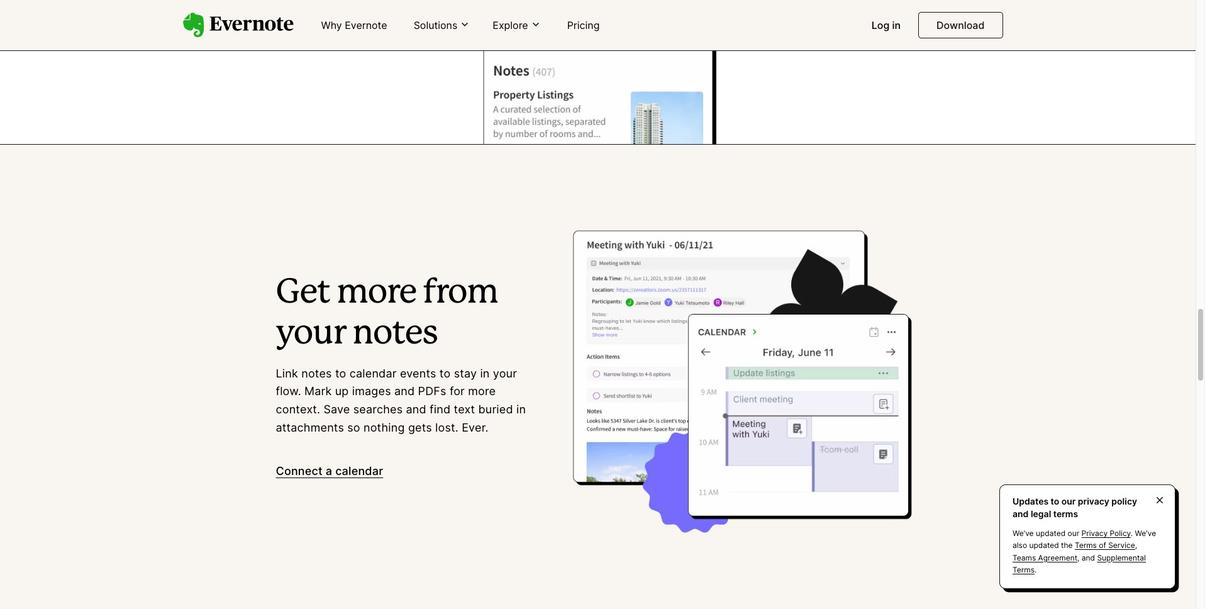 Task type: locate. For each thing, give the bounding box(es) containing it.
meeting-with-note screen image
[[566, 220, 920, 533]]

in right log
[[892, 19, 901, 31]]

explore
[[493, 19, 528, 31]]

updates to our privacy policy and legal terms
[[1013, 496, 1138, 519]]

your
[[276, 318, 346, 350], [493, 367, 517, 380]]

your down get
[[276, 318, 346, 350]]

1 horizontal spatial your
[[493, 367, 517, 380]]

to up up
[[335, 367, 346, 380]]

0 horizontal spatial we've
[[1013, 529, 1034, 538]]

your up buried
[[493, 367, 517, 380]]

our inside updates to our privacy policy and legal terms
[[1062, 496, 1076, 506]]

more inside link notes to calendar events to stay in your flow. mark up images and pdfs for more context. save searches and find text buried in attachments so nothing gets lost. ever.
[[468, 385, 496, 398]]

terms inside supplemental terms
[[1013, 565, 1035, 574]]

solutions
[[414, 19, 458, 31]]

0 vertical spatial your
[[276, 318, 346, 350]]

1 horizontal spatial we've
[[1135, 529, 1156, 538]]

we've
[[1013, 529, 1034, 538], [1135, 529, 1156, 538]]

0 horizontal spatial in
[[480, 367, 490, 380]]

and
[[394, 385, 415, 398], [406, 403, 426, 416], [1013, 508, 1029, 519], [1082, 553, 1095, 562]]

2 vertical spatial in
[[517, 403, 526, 416]]

offline screen image
[[183, 0, 1013, 144]]

searches
[[353, 403, 403, 416]]

terms of service link
[[1075, 541, 1135, 550]]

1 vertical spatial updated
[[1030, 541, 1059, 550]]

terms down the teams
[[1013, 565, 1035, 574]]

0 vertical spatial notes
[[352, 318, 437, 350]]

our up the
[[1068, 529, 1080, 538]]

0 vertical spatial in
[[892, 19, 901, 31]]

2 horizontal spatial in
[[892, 19, 901, 31]]

we've right policy
[[1135, 529, 1156, 538]]

0 horizontal spatial .
[[1035, 565, 1037, 574]]

0 vertical spatial more
[[337, 277, 416, 309]]

1 vertical spatial our
[[1068, 529, 1080, 538]]

1 horizontal spatial notes
[[352, 318, 437, 350]]

context.
[[276, 403, 320, 416]]

and inside updates to our privacy policy and legal terms
[[1013, 508, 1029, 519]]

privacy
[[1082, 529, 1108, 538]]

1 vertical spatial your
[[493, 367, 517, 380]]

calendar inside link notes to calendar events to stay in your flow. mark up images and pdfs for more context. save searches and find text buried in attachments so nothing gets lost. ever.
[[350, 367, 397, 380]]

. for . we've also updated the
[[1131, 529, 1133, 538]]

. up service
[[1131, 529, 1133, 538]]

evernote logo image
[[183, 13, 293, 38]]

0 horizontal spatial terms
[[1013, 565, 1035, 574]]

and inside terms of service , teams agreement , and
[[1082, 553, 1095, 562]]

to left stay
[[440, 367, 451, 380]]

in right buried
[[517, 403, 526, 416]]

and down 'events'
[[394, 385, 415, 398]]

.
[[1131, 529, 1133, 538], [1035, 565, 1037, 574]]

the
[[1061, 541, 1073, 550]]

stay
[[454, 367, 477, 380]]

notes up mark
[[301, 367, 332, 380]]

your inside get more from your notes
[[276, 318, 346, 350]]

images
[[352, 385, 391, 398]]

, down . we've also updated the
[[1078, 553, 1080, 562]]

0 horizontal spatial your
[[276, 318, 346, 350]]

0 horizontal spatial more
[[337, 277, 416, 309]]

gets
[[408, 421, 432, 434]]

a
[[326, 464, 332, 477]]

1 horizontal spatial terms
[[1075, 541, 1097, 550]]

pricing link
[[560, 14, 607, 38]]

our for privacy
[[1068, 529, 1080, 538]]

for
[[450, 385, 465, 398]]

,
[[1135, 541, 1138, 550], [1078, 553, 1080, 562]]

legal
[[1031, 508, 1051, 519]]

updated inside . we've also updated the
[[1030, 541, 1059, 550]]

. for .
[[1035, 565, 1037, 574]]

our
[[1062, 496, 1076, 506], [1068, 529, 1080, 538]]

attachments
[[276, 421, 344, 434]]

why
[[321, 19, 342, 31]]

to up terms
[[1051, 496, 1060, 506]]

connect a calendar link
[[276, 462, 383, 480]]

so
[[347, 421, 360, 434]]

more
[[337, 277, 416, 309], [468, 385, 496, 398]]

our up terms
[[1062, 496, 1076, 506]]

to
[[335, 367, 346, 380], [440, 367, 451, 380], [1051, 496, 1060, 506]]

0 vertical spatial our
[[1062, 496, 1076, 506]]

privacy
[[1078, 496, 1110, 506]]

1 horizontal spatial to
[[440, 367, 451, 380]]

flow.
[[276, 385, 301, 398]]

2 we've from the left
[[1135, 529, 1156, 538]]

our for privacy
[[1062, 496, 1076, 506]]

also
[[1013, 541, 1027, 550]]

teams
[[1013, 553, 1036, 562]]

0 vertical spatial .
[[1131, 529, 1133, 538]]

save
[[324, 403, 350, 416]]

1 vertical spatial .
[[1035, 565, 1037, 574]]

0 horizontal spatial notes
[[301, 367, 332, 380]]

0 vertical spatial calendar
[[350, 367, 397, 380]]

1 vertical spatial ,
[[1078, 553, 1080, 562]]

updated up teams agreement link
[[1030, 541, 1059, 550]]

1 horizontal spatial more
[[468, 385, 496, 398]]

1 we've from the left
[[1013, 529, 1034, 538]]

calendar
[[350, 367, 397, 380], [335, 464, 383, 477]]

1 horizontal spatial ,
[[1135, 541, 1138, 550]]

calendar right a
[[335, 464, 383, 477]]

of
[[1099, 541, 1107, 550]]

explore button
[[489, 18, 545, 32]]

1 vertical spatial more
[[468, 385, 496, 398]]

teams agreement link
[[1013, 553, 1078, 562]]

. down teams agreement link
[[1035, 565, 1037, 574]]

, up supplemental at the right
[[1135, 541, 1138, 550]]

2 horizontal spatial to
[[1051, 496, 1060, 506]]

0 horizontal spatial to
[[335, 367, 346, 380]]

pdfs
[[418, 385, 446, 398]]

terms
[[1075, 541, 1097, 550], [1013, 565, 1035, 574]]

calendar up images
[[350, 367, 397, 380]]

terms of service , teams agreement , and
[[1013, 541, 1138, 562]]

service
[[1109, 541, 1135, 550]]

notes
[[352, 318, 437, 350], [301, 367, 332, 380]]

1 horizontal spatial .
[[1131, 529, 1133, 538]]

and down updates
[[1013, 508, 1029, 519]]

notes inside get more from your notes
[[352, 318, 437, 350]]

from
[[423, 277, 498, 309]]

1 vertical spatial terms
[[1013, 565, 1035, 574]]

ever.
[[462, 421, 489, 434]]

link notes to calendar events to stay in your flow. mark up images and pdfs for more context. save searches and find text buried in attachments so nothing gets lost. ever.
[[276, 367, 526, 434]]

. inside . we've also updated the
[[1131, 529, 1133, 538]]

updates
[[1013, 496, 1049, 506]]

and down . we've also updated the
[[1082, 553, 1095, 562]]

terms down privacy
[[1075, 541, 1097, 550]]

0 horizontal spatial ,
[[1078, 553, 1080, 562]]

1 vertical spatial notes
[[301, 367, 332, 380]]

we've up also
[[1013, 529, 1034, 538]]

updated
[[1036, 529, 1066, 538], [1030, 541, 1059, 550]]

we've updated our privacy policy
[[1013, 529, 1131, 538]]

updated up the
[[1036, 529, 1066, 538]]

in right stay
[[480, 367, 490, 380]]

1 vertical spatial in
[[480, 367, 490, 380]]

policy
[[1110, 529, 1131, 538]]

notes up 'events'
[[352, 318, 437, 350]]

0 vertical spatial terms
[[1075, 541, 1097, 550]]

why evernote
[[321, 19, 387, 31]]

0 vertical spatial ,
[[1135, 541, 1138, 550]]

in
[[892, 19, 901, 31], [480, 367, 490, 380], [517, 403, 526, 416]]

supplemental terms
[[1013, 553, 1146, 574]]

and up gets
[[406, 403, 426, 416]]



Task type: vqa. For each thing, say whether or not it's contained in the screenshot.
NEVER
no



Task type: describe. For each thing, give the bounding box(es) containing it.
in inside log in 'link'
[[892, 19, 901, 31]]

get more from your notes
[[276, 277, 498, 350]]

text
[[454, 403, 475, 416]]

mark
[[305, 385, 332, 398]]

1 horizontal spatial in
[[517, 403, 526, 416]]

privacy policy link
[[1082, 529, 1131, 538]]

evernote
[[345, 19, 387, 31]]

find
[[430, 403, 451, 416]]

terms
[[1054, 508, 1078, 519]]

download
[[937, 19, 985, 31]]

more inside get more from your notes
[[337, 277, 416, 309]]

solutions button
[[410, 18, 474, 32]]

buried
[[478, 403, 513, 416]]

policy
[[1112, 496, 1138, 506]]

notes inside link notes to calendar events to stay in your flow. mark up images and pdfs for more context. save searches and find text buried in attachments so nothing gets lost. ever.
[[301, 367, 332, 380]]

supplemental terms link
[[1013, 553, 1146, 574]]

0 vertical spatial updated
[[1036, 529, 1066, 538]]

agreement
[[1038, 553, 1078, 562]]

we've inside . we've also updated the
[[1135, 529, 1156, 538]]

connect
[[276, 464, 323, 477]]

connect a calendar
[[276, 464, 383, 477]]

why evernote link
[[314, 14, 395, 38]]

your inside link notes to calendar events to stay in your flow. mark up images and pdfs for more context. save searches and find text buried in attachments so nothing gets lost. ever.
[[493, 367, 517, 380]]

. we've also updated the
[[1013, 529, 1156, 550]]

log
[[872, 19, 890, 31]]

download link
[[919, 12, 1003, 38]]

get
[[276, 277, 330, 309]]

nothing
[[364, 421, 405, 434]]

pricing
[[567, 19, 600, 31]]

terms inside terms of service , teams agreement , and
[[1075, 541, 1097, 550]]

supplemental
[[1097, 553, 1146, 562]]

link
[[276, 367, 298, 380]]

log in link
[[864, 14, 909, 38]]

to inside updates to our privacy policy and legal terms
[[1051, 496, 1060, 506]]

events
[[400, 367, 436, 380]]

lost.
[[435, 421, 459, 434]]

up
[[335, 385, 349, 398]]

1 vertical spatial calendar
[[335, 464, 383, 477]]

log in
[[872, 19, 901, 31]]



